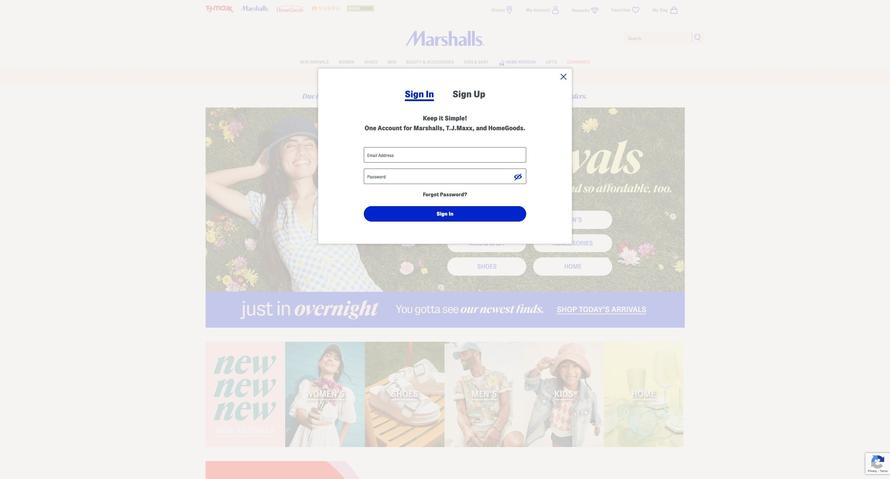Task type: vqa. For each thing, say whether or not it's contained in the screenshot.
'close dialog' ELEMENT
yes



Task type: locate. For each thing, give the bounding box(es) containing it.
Search text field
[[624, 31, 706, 45]]

marshalls.com image
[[241, 6, 269, 11]]

Password password field
[[364, 169, 527, 184]]

menu bar
[[206, 55, 685, 68]]

main content
[[206, 85, 685, 479]]

banner
[[0, 0, 891, 84]]

homegoods.com image
[[277, 5, 305, 12]]

homesense.com image
[[347, 5, 376, 12]]

None submit
[[695, 34, 702, 41], [364, 206, 527, 222], [695, 34, 702, 41], [364, 206, 527, 222]]

sierra.com image
[[312, 6, 340, 11]]

marquee
[[0, 70, 891, 84]]

dialog
[[318, 68, 891, 475]]



Task type: describe. For each thing, give the bounding box(es) containing it.
new arrivals. our latest drop is better than ever ã¢ââ and so affordable, too. image
[[206, 107, 685, 292]]

site search search field
[[624, 31, 706, 45]]

close dialog element
[[561, 74, 567, 80]]

tjmaxx.com image
[[206, 6, 234, 12]]

the big clearance event! winter savings:  ... than regular department & specialty store prices* image
[[206, 461, 685, 479]]

email address email field
[[364, 147, 527, 163]]

just in overnight. you've gotta see our newest finds. image
[[206, 292, 685, 327]]



